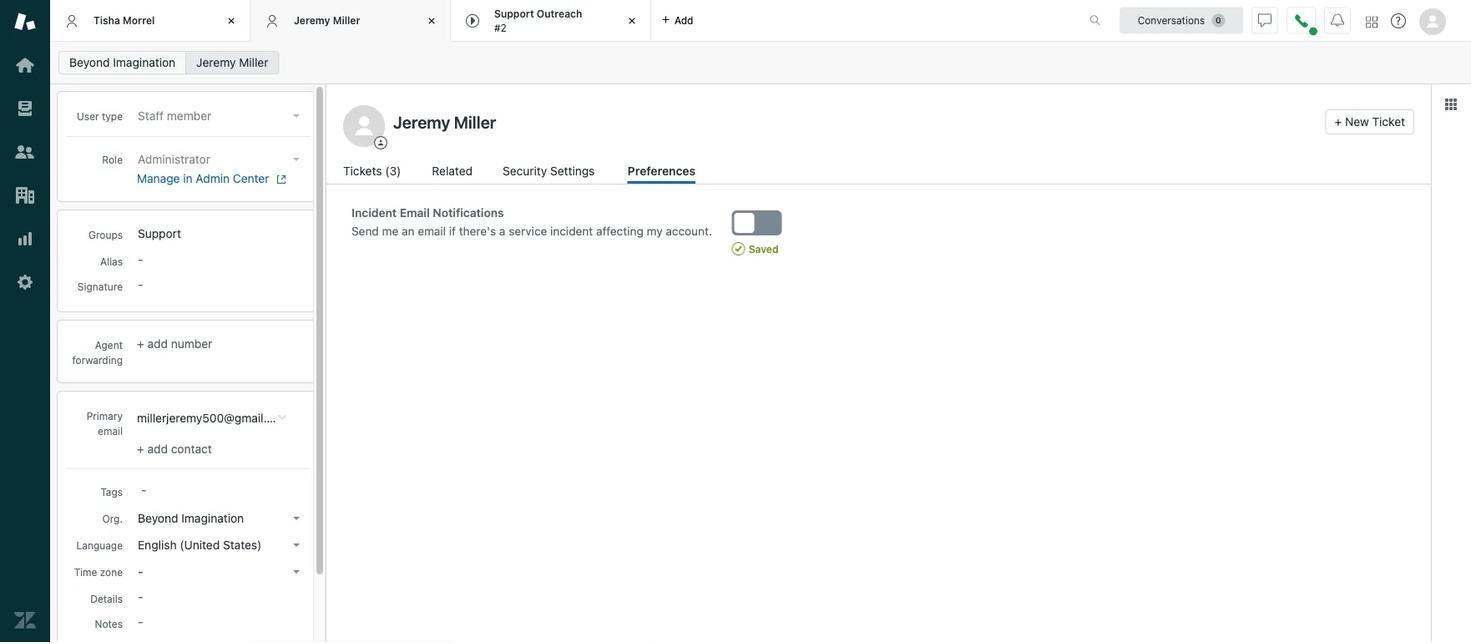 Task type: locate. For each thing, give the bounding box(es) containing it.
1 horizontal spatial jeremy miller
[[294, 14, 360, 26]]

number
[[171, 337, 212, 351]]

button displays agent's chat status as invisible. image
[[1258, 14, 1272, 27]]

1 vertical spatial add
[[147, 337, 168, 351]]

arrow down image inside - button
[[293, 570, 300, 574]]

in
[[183, 172, 193, 185]]

1 vertical spatial imagination
[[181, 511, 244, 525]]

close image
[[423, 13, 440, 29]]

miller inside tab
[[333, 14, 360, 26]]

english
[[138, 538, 177, 552]]

1 horizontal spatial close image
[[624, 13, 640, 29]]

tab
[[451, 0, 651, 42]]

arrow down image for english (united states)
[[293, 544, 300, 547]]

time
[[74, 566, 97, 578]]

tickets (3)
[[343, 164, 401, 178]]

add inside popup button
[[675, 15, 693, 26]]

tab containing support outreach
[[451, 0, 651, 42]]

notes
[[95, 618, 123, 630]]

language
[[76, 539, 123, 551]]

support inside support outreach #2
[[494, 8, 534, 20]]

miller
[[333, 14, 360, 26], [239, 56, 268, 69]]

jeremy
[[294, 14, 330, 26], [196, 56, 236, 69]]

1 vertical spatial arrow down image
[[293, 570, 300, 574]]

groups
[[88, 229, 123, 240]]

imagination
[[113, 56, 176, 69], [181, 511, 244, 525]]

+ left new on the right top of page
[[1335, 115, 1342, 129]]

imagination up english (united states) button
[[181, 511, 244, 525]]

0 vertical spatial imagination
[[113, 56, 176, 69]]

0 vertical spatial miller
[[333, 14, 360, 26]]

support
[[494, 8, 534, 20], [138, 227, 181, 240]]

1 horizontal spatial email
[[418, 224, 446, 238]]

arrow down image
[[293, 114, 300, 118], [293, 158, 300, 161], [293, 544, 300, 547]]

1 horizontal spatial beyond
[[138, 511, 178, 525]]

close image up jeremy miller link at top left
[[223, 13, 240, 29]]

zone
[[100, 566, 123, 578]]

close image inside tisha morrel tab
[[223, 13, 240, 29]]

support right groups
[[138, 227, 181, 240]]

incident email notifications send me an email if there's a service incident affecting my account.
[[352, 206, 712, 238]]

+ left contact on the bottom of the page
[[137, 442, 144, 456]]

1 horizontal spatial imagination
[[181, 511, 244, 525]]

miller inside secondary element
[[239, 56, 268, 69]]

0 vertical spatial arrow down image
[[293, 517, 300, 520]]

1 vertical spatial +
[[137, 337, 144, 351]]

get started image
[[14, 54, 36, 76]]

0 vertical spatial jeremy
[[294, 14, 330, 26]]

arrow down image down english (united states) button
[[293, 570, 300, 574]]

1 vertical spatial jeremy miller
[[196, 56, 268, 69]]

(united
[[180, 538, 220, 552]]

2 close image from the left
[[624, 13, 640, 29]]

conversations
[[1138, 15, 1205, 26]]

1 vertical spatial email
[[98, 425, 123, 437]]

+ for + add number
[[137, 337, 144, 351]]

1 vertical spatial beyond imagination
[[138, 511, 244, 525]]

0 horizontal spatial close image
[[223, 13, 240, 29]]

1 vertical spatial jeremy
[[196, 56, 236, 69]]

+ inside + new ticket button
[[1335, 115, 1342, 129]]

administrator
[[138, 152, 210, 166]]

0 horizontal spatial jeremy
[[196, 56, 236, 69]]

1 horizontal spatial jeremy
[[294, 14, 330, 26]]

secondary element
[[50, 46, 1471, 79]]

1 arrow down image from the top
[[293, 114, 300, 118]]

incident
[[550, 224, 593, 238]]

imagination inside "beyond imagination" button
[[181, 511, 244, 525]]

jeremy inside jeremy miller tab
[[294, 14, 330, 26]]

2 arrow down image from the top
[[293, 570, 300, 574]]

0 vertical spatial email
[[418, 224, 446, 238]]

arrow down image inside the staff member button
[[293, 114, 300, 118]]

2 arrow down image from the top
[[293, 158, 300, 161]]

0 vertical spatial arrow down image
[[293, 114, 300, 118]]

0 horizontal spatial jeremy miller
[[196, 56, 268, 69]]

arrow down image
[[293, 517, 300, 520], [293, 570, 300, 574]]

-
[[138, 565, 143, 579]]

add
[[675, 15, 693, 26], [147, 337, 168, 351], [147, 442, 168, 456]]

arrow down image inside "beyond imagination" button
[[293, 517, 300, 520]]

security
[[503, 164, 547, 178]]

add button
[[651, 0, 704, 41]]

jeremy miller tab
[[251, 0, 451, 42]]

jeremy miller inside tab
[[294, 14, 360, 26]]

0 horizontal spatial miller
[[239, 56, 268, 69]]

jeremy miller inside secondary element
[[196, 56, 268, 69]]

arrow down image for -
[[293, 570, 300, 574]]

zendesk support image
[[14, 11, 36, 33]]

beyond imagination down tisha morrel
[[69, 56, 176, 69]]

0 horizontal spatial imagination
[[113, 56, 176, 69]]

type
[[102, 110, 123, 122]]

close image left add popup button
[[624, 13, 640, 29]]

manage in admin center
[[137, 172, 269, 185]]

0 vertical spatial support
[[494, 8, 534, 20]]

0 vertical spatial beyond imagination
[[69, 56, 176, 69]]

related
[[432, 164, 473, 178]]

1 vertical spatial arrow down image
[[293, 158, 300, 161]]

send
[[352, 224, 379, 238]]

tisha
[[94, 14, 120, 26]]

beyond imagination
[[69, 56, 176, 69], [138, 511, 244, 525]]

1 horizontal spatial support
[[494, 8, 534, 20]]

main element
[[0, 0, 50, 642]]

+ for + add contact
[[137, 442, 144, 456]]

email inside the incident email notifications send me an email if there's a service incident affecting my account.
[[418, 224, 446, 238]]

+
[[1335, 115, 1342, 129], [137, 337, 144, 351], [137, 442, 144, 456]]

- field
[[134, 481, 306, 499]]

primary email
[[87, 410, 123, 437]]

+ right agent on the left
[[137, 337, 144, 351]]

jeremy miller link
[[186, 51, 279, 74]]

0 horizontal spatial support
[[138, 227, 181, 240]]

tabs tab list
[[50, 0, 1072, 42]]

0 vertical spatial +
[[1335, 115, 1342, 129]]

me
[[382, 224, 399, 238]]

jeremy miller
[[294, 14, 360, 26], [196, 56, 268, 69]]

tisha morrel
[[94, 14, 155, 26]]

+ add number
[[137, 337, 212, 351]]

+ add contact
[[137, 442, 212, 456]]

beyond
[[69, 56, 110, 69], [138, 511, 178, 525]]

details
[[90, 593, 123, 605]]

tisha morrel tab
[[50, 0, 251, 42]]

0 horizontal spatial beyond
[[69, 56, 110, 69]]

zendesk image
[[14, 610, 36, 631]]

beyond down tisha
[[69, 56, 110, 69]]

staff
[[138, 109, 164, 123]]

get help image
[[1391, 13, 1406, 28]]

conversations button
[[1120, 7, 1243, 34]]

notifications image
[[1331, 14, 1344, 27]]

beyond up english
[[138, 511, 178, 525]]

imagination inside beyond imagination link
[[113, 56, 176, 69]]

1 vertical spatial beyond
[[138, 511, 178, 525]]

0 vertical spatial add
[[675, 15, 693, 26]]

imagination down tisha morrel tab
[[113, 56, 176, 69]]

role
[[102, 154, 123, 165]]

0 horizontal spatial email
[[98, 425, 123, 437]]

close image
[[223, 13, 240, 29], [624, 13, 640, 29]]

new
[[1345, 115, 1369, 129]]

support up #2
[[494, 8, 534, 20]]

1 vertical spatial miller
[[239, 56, 268, 69]]

1 horizontal spatial miller
[[333, 14, 360, 26]]

arrow down image down - field
[[293, 517, 300, 520]]

states)
[[223, 538, 262, 552]]

3 arrow down image from the top
[[293, 544, 300, 547]]

1 close image from the left
[[223, 13, 240, 29]]

related link
[[432, 162, 475, 184]]

beyond imagination button
[[133, 507, 306, 530]]

None text field
[[388, 109, 1319, 134]]

english (united states) button
[[133, 534, 306, 557]]

0 vertical spatial jeremy miller
[[294, 14, 360, 26]]

0 vertical spatial beyond
[[69, 56, 110, 69]]

email left if
[[418, 224, 446, 238]]

arrow down image inside administrator button
[[293, 158, 300, 161]]

1 vertical spatial support
[[138, 227, 181, 240]]

signature
[[78, 281, 123, 292]]

tags
[[101, 486, 123, 498]]

beyond imagination up english (united states)
[[138, 511, 244, 525]]

2 vertical spatial add
[[147, 442, 168, 456]]

agent
[[95, 339, 123, 351]]

arrow down image inside english (united states) button
[[293, 544, 300, 547]]

2 vertical spatial +
[[137, 442, 144, 456]]

customers image
[[14, 141, 36, 163]]

2 vertical spatial arrow down image
[[293, 544, 300, 547]]

support for support
[[138, 227, 181, 240]]

admin image
[[14, 271, 36, 293]]

email down 'primary'
[[98, 425, 123, 437]]

+ new ticket button
[[1326, 109, 1415, 134]]

1 arrow down image from the top
[[293, 517, 300, 520]]

email
[[418, 224, 446, 238], [98, 425, 123, 437]]

ticket
[[1372, 115, 1405, 129]]

support for support outreach #2
[[494, 8, 534, 20]]

if
[[449, 224, 456, 238]]

support outreach #2
[[494, 8, 582, 33]]



Task type: describe. For each thing, give the bounding box(es) containing it.
affecting
[[596, 224, 644, 238]]

user
[[77, 110, 99, 122]]

notifications
[[433, 206, 504, 220]]

alias
[[100, 255, 123, 267]]

staff member
[[138, 109, 212, 123]]

security settings link
[[503, 162, 600, 184]]

tickets (3) link
[[343, 162, 404, 184]]

views image
[[14, 98, 36, 119]]

arrow down image for staff member
[[293, 114, 300, 118]]

agent forwarding
[[72, 339, 123, 366]]

my
[[647, 224, 663, 238]]

preferences link
[[628, 162, 696, 184]]

manage in admin center link
[[137, 171, 300, 186]]

forwarding
[[72, 354, 123, 366]]

administrator button
[[133, 148, 306, 171]]

+ new ticket
[[1335, 115, 1405, 129]]

admin
[[196, 172, 230, 185]]

account.
[[666, 224, 712, 238]]

beyond imagination inside button
[[138, 511, 244, 525]]

millerjeremy500@gmail.com
[[137, 411, 290, 425]]

settings
[[550, 164, 595, 178]]

saved
[[749, 243, 779, 255]]

there's
[[459, 224, 496, 238]]

(3)
[[385, 164, 401, 178]]

primary
[[87, 410, 123, 422]]

organizations image
[[14, 185, 36, 206]]

service
[[509, 224, 547, 238]]

add for add number
[[147, 337, 168, 351]]

outreach
[[537, 8, 582, 20]]

english (united states)
[[138, 538, 262, 552]]

tickets
[[343, 164, 382, 178]]

staff member button
[[133, 104, 306, 128]]

incident
[[352, 206, 397, 220]]

#2
[[494, 22, 507, 33]]

user type
[[77, 110, 123, 122]]

beyond inside "beyond imagination" button
[[138, 511, 178, 525]]

arrow down image for administrator
[[293, 158, 300, 161]]

an
[[402, 224, 415, 238]]

time zone
[[74, 566, 123, 578]]

morrel
[[123, 14, 155, 26]]

email
[[400, 206, 430, 220]]

reporting image
[[14, 228, 36, 250]]

- button
[[133, 560, 306, 584]]

beyond inside beyond imagination link
[[69, 56, 110, 69]]

email inside primary email
[[98, 425, 123, 437]]

member
[[167, 109, 212, 123]]

center
[[233, 172, 269, 185]]

manage
[[137, 172, 180, 185]]

beyond imagination link
[[58, 51, 186, 74]]

jeremy inside jeremy miller link
[[196, 56, 236, 69]]

a
[[499, 224, 506, 238]]

org.
[[102, 513, 123, 524]]

preferences
[[628, 164, 696, 178]]

apps image
[[1445, 98, 1458, 111]]

contact
[[171, 442, 212, 456]]

beyond imagination inside secondary element
[[69, 56, 176, 69]]

add for add contact
[[147, 442, 168, 456]]

+ for + new ticket
[[1335, 115, 1342, 129]]

zendesk products image
[[1366, 16, 1378, 28]]

security settings
[[503, 164, 595, 178]]

arrow down image for beyond imagination
[[293, 517, 300, 520]]



Task type: vqa. For each thing, say whether or not it's contained in the screenshot.
Tickets (3) link
yes



